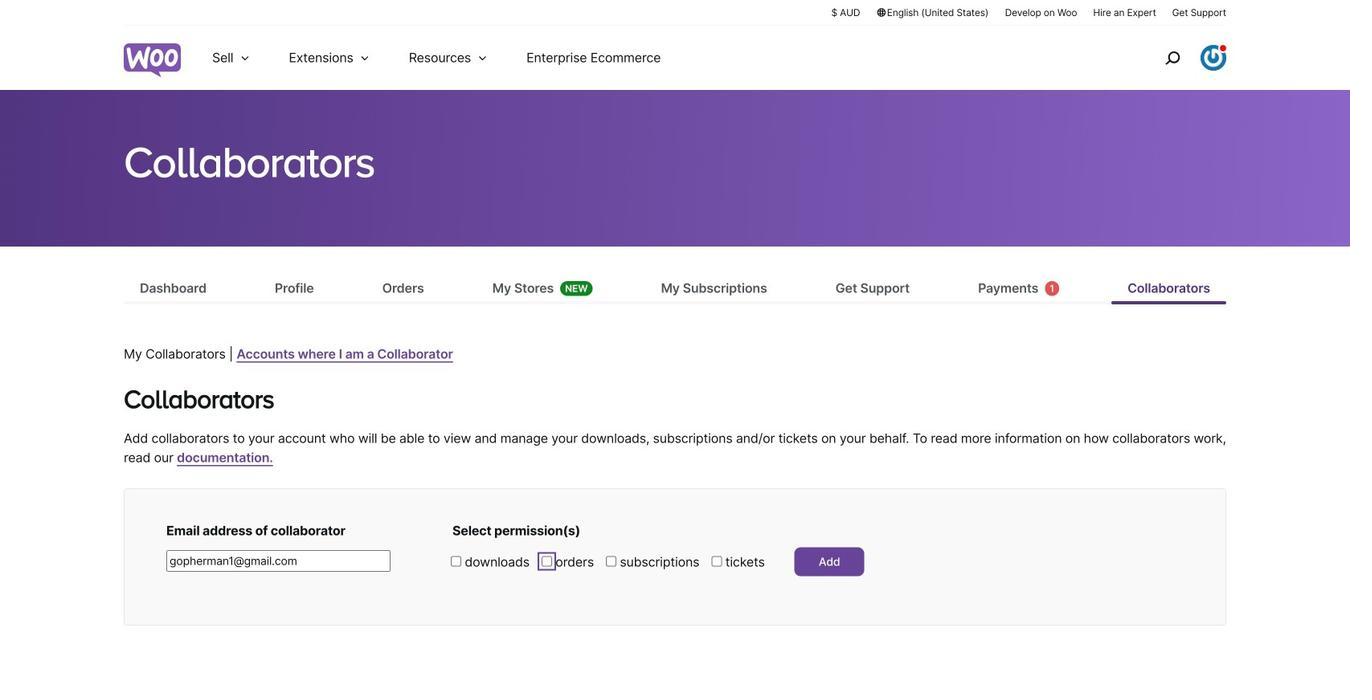 Task type: locate. For each thing, give the bounding box(es) containing it.
None checkbox
[[451, 557, 461, 567], [542, 557, 552, 567], [451, 557, 461, 567], [542, 557, 552, 567]]

None checkbox
[[606, 557, 617, 567], [712, 557, 722, 567], [606, 557, 617, 567], [712, 557, 722, 567]]

search image
[[1160, 45, 1186, 71]]



Task type: describe. For each thing, give the bounding box(es) containing it.
service navigation menu element
[[1131, 32, 1227, 84]]

open account menu image
[[1201, 45, 1227, 71]]



Task type: vqa. For each thing, say whether or not it's contained in the screenshot.
'Service navigation menu' element
yes



